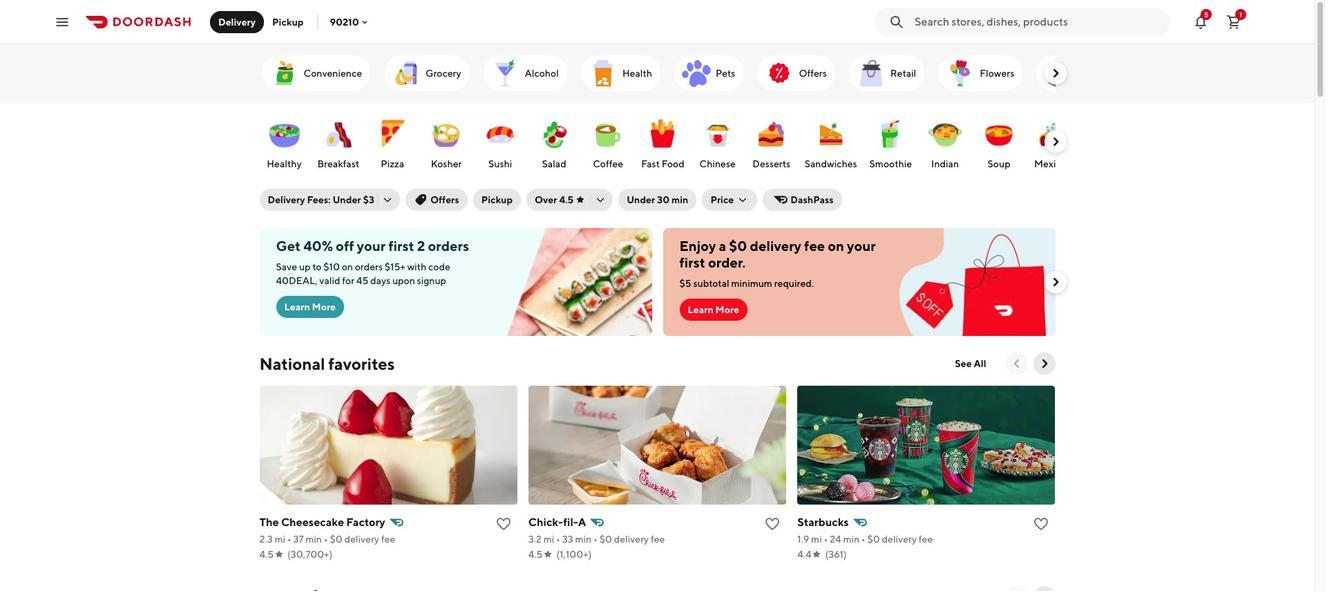 Task type: vqa. For each thing, say whether or not it's contained in the screenshot.
desserts
yes



Task type: locate. For each thing, give the bounding box(es) containing it.
4.5 for chick-fil-a
[[529, 549, 543, 560]]

2.3 mi • 37 min • $​0 delivery fee
[[260, 534, 396, 545]]

•
[[287, 534, 291, 545], [324, 534, 328, 545], [557, 534, 561, 545], [594, 534, 598, 545], [824, 534, 828, 545], [862, 534, 866, 545]]

5 • from the left
[[824, 534, 828, 545]]

orders inside save up to $10 on orders $15+ with code 40deal, valid for 45 days upon signup
[[355, 261, 383, 272]]

0 horizontal spatial mi
[[275, 534, 285, 545]]

4.5 down 2.3
[[260, 549, 274, 560]]

the
[[260, 516, 279, 529]]

33
[[563, 534, 574, 545]]

enjoy a $0 delivery fee on your first order.
[[680, 238, 876, 270]]

mi right 2.3
[[275, 534, 285, 545]]

more for 40%
[[312, 301, 336, 312]]

0 vertical spatial delivery
[[218, 16, 256, 27]]

starbucks
[[798, 516, 849, 529]]

$​0 down the cheesecake factory
[[330, 534, 343, 545]]

4.5
[[560, 194, 574, 205], [260, 549, 274, 560], [529, 549, 543, 560]]

pickup button up convenience image
[[264, 11, 312, 33]]

learn
[[284, 301, 310, 312], [688, 304, 714, 315]]

coffee
[[593, 158, 624, 169]]

fee inside the enjoy a $0 delivery fee on your first order.
[[805, 238, 826, 254]]

Store search: begin typing to search for stores available on DoorDash text field
[[915, 14, 1163, 29]]

orders up code
[[428, 238, 469, 254]]

dashpass
[[791, 194, 834, 205]]

pizza
[[381, 158, 404, 169]]

4.5 right over
[[560, 194, 574, 205]]

under left 30
[[627, 194, 655, 205]]

min for chick-fil-a
[[576, 534, 592, 545]]

2 items, open order cart image
[[1226, 13, 1243, 30]]

chick-
[[529, 516, 564, 529]]

1 horizontal spatial orders
[[428, 238, 469, 254]]

convenience
[[304, 68, 362, 79]]

2 • from the left
[[324, 534, 328, 545]]

0 horizontal spatial click to add this store to your saved list image
[[496, 516, 512, 532]]

learn more down 40deal,
[[284, 301, 336, 312]]

click to add this store to your saved list image for factory
[[496, 516, 512, 532]]

over 4.5 button
[[527, 189, 613, 211]]

1 vertical spatial on
[[342, 261, 353, 272]]

on inside save up to $10 on orders $15+ with code 40deal, valid for 45 days upon signup
[[342, 261, 353, 272]]

0 vertical spatial offers
[[799, 68, 827, 79]]

subtotal
[[694, 278, 730, 289]]

learn more button down 40deal,
[[276, 296, 344, 318]]

learn more
[[284, 301, 336, 312], [688, 304, 740, 315]]

delivery for chick-fil-a
[[614, 534, 649, 545]]

up
[[299, 261, 311, 272]]

learn more button down subtotal
[[680, 299, 748, 321]]

open menu image
[[54, 13, 71, 30]]

pickup button down "sushi"
[[473, 189, 521, 211]]

more for a
[[716, 304, 740, 315]]

1 horizontal spatial delivery
[[268, 194, 305, 205]]

grocery image
[[390, 57, 423, 90]]

2 mi from the left
[[544, 534, 555, 545]]

3.2 mi • 33 min • $​0 delivery fee
[[529, 534, 665, 545]]

0 horizontal spatial 4.5
[[260, 549, 274, 560]]

1 horizontal spatial $​0
[[600, 534, 612, 545]]

1 horizontal spatial learn more
[[688, 304, 740, 315]]

delivery down factory
[[345, 534, 379, 545]]

for
[[342, 275, 355, 286]]

learn more for 40%
[[284, 301, 336, 312]]

1 horizontal spatial pickup
[[482, 194, 513, 205]]

2 horizontal spatial 4.5
[[560, 194, 574, 205]]

$​0 right 24
[[868, 534, 881, 545]]

more down subtotal
[[716, 304, 740, 315]]

mi right 1.9
[[812, 534, 822, 545]]

kosher
[[431, 158, 462, 169]]

chick-fil-a
[[529, 516, 587, 529]]

click to add this store to your saved list image
[[496, 516, 512, 532], [765, 516, 781, 532], [1034, 516, 1050, 532]]

3 mi from the left
[[812, 534, 822, 545]]

0 horizontal spatial learn more
[[284, 301, 336, 312]]

health link
[[581, 55, 661, 91]]

your
[[357, 238, 386, 254], [848, 238, 876, 254]]

on down 'dashpass'
[[828, 238, 845, 254]]

1 vertical spatial next button of carousel image
[[1049, 275, 1063, 289]]

learn more down subtotal
[[688, 304, 740, 315]]

2 $​0 from the left
[[600, 534, 612, 545]]

more
[[312, 301, 336, 312], [716, 304, 740, 315]]

0 vertical spatial pickup button
[[264, 11, 312, 33]]

minimum
[[732, 278, 773, 289]]

40deal,
[[276, 275, 318, 286]]

fee for chick-fil-a
[[651, 534, 665, 545]]

retail image
[[855, 57, 888, 90]]

min right 30
[[672, 194, 689, 205]]

delivery right the $0
[[750, 238, 802, 254]]

0 vertical spatial pickup
[[272, 16, 304, 27]]

delivery
[[750, 238, 802, 254], [345, 534, 379, 545], [614, 534, 649, 545], [882, 534, 917, 545]]

(361)
[[826, 549, 847, 560]]

on up for
[[342, 261, 353, 272]]

1 $​0 from the left
[[330, 534, 343, 545]]

favorites
[[329, 354, 395, 373]]

soup
[[988, 158, 1011, 169]]

1 vertical spatial pickup button
[[473, 189, 521, 211]]

• down the cheesecake factory
[[324, 534, 328, 545]]

0 horizontal spatial pickup
[[272, 16, 304, 27]]

offers down kosher
[[431, 194, 459, 205]]

1 vertical spatial orders
[[355, 261, 383, 272]]

code
[[429, 261, 451, 272]]

• left 33
[[557, 534, 561, 545]]

learn down 40deal,
[[284, 301, 310, 312]]

offers link
[[758, 55, 836, 91]]

delivery right 24
[[882, 534, 917, 545]]

4.5 down the 3.2
[[529, 549, 543, 560]]

offers
[[799, 68, 827, 79], [431, 194, 459, 205]]

convenience link
[[262, 55, 371, 91]]

0 vertical spatial first
[[389, 238, 415, 254]]

2 horizontal spatial click to add this store to your saved list image
[[1034, 516, 1050, 532]]

0 vertical spatial on
[[828, 238, 845, 254]]

offers button
[[406, 189, 468, 211]]

min right 33
[[576, 534, 592, 545]]

1 vertical spatial delivery
[[268, 194, 305, 205]]

1 horizontal spatial click to add this store to your saved list image
[[765, 516, 781, 532]]

signup
[[417, 275, 447, 286]]

under
[[333, 194, 361, 205], [627, 194, 655, 205]]

0 horizontal spatial learn
[[284, 301, 310, 312]]

on
[[828, 238, 845, 254], [342, 261, 353, 272]]

fast food
[[642, 158, 685, 169]]

first
[[389, 238, 415, 254], [680, 254, 706, 270]]

1 horizontal spatial first
[[680, 254, 706, 270]]

1 horizontal spatial 4.5
[[529, 549, 543, 560]]

$5 subtotal minimum required.
[[680, 278, 814, 289]]

min right 37 at the bottom of the page
[[306, 534, 322, 545]]

1 button
[[1221, 8, 1248, 36]]

$​0
[[330, 534, 343, 545], [600, 534, 612, 545], [868, 534, 881, 545]]

2 horizontal spatial mi
[[812, 534, 822, 545]]

more down valid
[[312, 301, 336, 312]]

delivery
[[218, 16, 256, 27], [268, 194, 305, 205]]

0 horizontal spatial more
[[312, 301, 336, 312]]

$0
[[730, 238, 748, 254]]

• left 24
[[824, 534, 828, 545]]

$​0 for factory
[[330, 534, 343, 545]]

delivery inside button
[[218, 16, 256, 27]]

mi
[[275, 534, 285, 545], [544, 534, 555, 545], [812, 534, 822, 545]]

get 40% off your first 2 orders
[[276, 238, 469, 254]]

learn down subtotal
[[688, 304, 714, 315]]

1 horizontal spatial offers
[[799, 68, 827, 79]]

24
[[830, 534, 842, 545]]

grocery
[[426, 68, 461, 79]]

0 horizontal spatial on
[[342, 261, 353, 272]]

0 horizontal spatial orders
[[355, 261, 383, 272]]

first down enjoy on the right of the page
[[680, 254, 706, 270]]

min right 24
[[844, 534, 860, 545]]

mi for chick-
[[544, 534, 555, 545]]

• left 37 at the bottom of the page
[[287, 534, 291, 545]]

delivery for the cheesecake factory
[[345, 534, 379, 545]]

1 vertical spatial first
[[680, 254, 706, 270]]

1 click to add this store to your saved list image from the left
[[496, 516, 512, 532]]

pickup down "sushi"
[[482, 194, 513, 205]]

1 horizontal spatial learn more button
[[680, 299, 748, 321]]

mi for the
[[275, 534, 285, 545]]

1 mi from the left
[[275, 534, 285, 545]]

2 horizontal spatial $​0
[[868, 534, 881, 545]]

2 click to add this store to your saved list image from the left
[[765, 516, 781, 532]]

learn for enjoy a $0 delivery fee on your first order.
[[688, 304, 714, 315]]

1 vertical spatial offers
[[431, 194, 459, 205]]

90210
[[330, 16, 359, 27]]

pickup
[[272, 16, 304, 27], [482, 194, 513, 205]]

1 horizontal spatial more
[[716, 304, 740, 315]]

1 horizontal spatial mi
[[544, 534, 555, 545]]

1 under from the left
[[333, 194, 361, 205]]

1 horizontal spatial under
[[627, 194, 655, 205]]

2 under from the left
[[627, 194, 655, 205]]

under left $3 on the top left of page
[[333, 194, 361, 205]]

save up to $10 on orders $15+ with code 40deal, valid for 45 days upon signup
[[276, 261, 451, 286]]

save
[[276, 261, 297, 272]]

mi right the 3.2
[[544, 534, 555, 545]]

• right 33
[[594, 534, 598, 545]]

pickup right delivery button
[[272, 16, 304, 27]]

previous button of carousel image
[[1010, 357, 1024, 371]]

required.
[[775, 278, 814, 289]]

2 your from the left
[[848, 238, 876, 254]]

next button of carousel image
[[1049, 66, 1063, 80], [1049, 275, 1063, 289], [1038, 357, 1052, 371]]

first left 2
[[389, 238, 415, 254]]

offers right the offers icon
[[799, 68, 827, 79]]

$​0 right 33
[[600, 534, 612, 545]]

0 horizontal spatial learn more button
[[276, 296, 344, 318]]

delivery for delivery fees: under $3
[[268, 194, 305, 205]]

under inside "button"
[[627, 194, 655, 205]]

factory
[[347, 516, 386, 529]]

delivery for starbucks
[[882, 534, 917, 545]]

0 horizontal spatial under
[[333, 194, 361, 205]]

fast
[[642, 158, 660, 169]]

0 horizontal spatial pickup button
[[264, 11, 312, 33]]

learn more button for a
[[680, 299, 748, 321]]

flowers image
[[944, 57, 978, 90]]

0 horizontal spatial offers
[[431, 194, 459, 205]]

1 horizontal spatial your
[[848, 238, 876, 254]]

alcohol image
[[489, 57, 522, 90]]

• right 24
[[862, 534, 866, 545]]

orders up 45
[[355, 261, 383, 272]]

min
[[672, 194, 689, 205], [306, 534, 322, 545], [576, 534, 592, 545], [844, 534, 860, 545]]

min inside "button"
[[672, 194, 689, 205]]

1 horizontal spatial learn
[[688, 304, 714, 315]]

your inside the enjoy a $0 delivery fee on your first order.
[[848, 238, 876, 254]]

mexican
[[1035, 158, 1072, 169]]

90210 button
[[330, 16, 370, 27]]

1 your from the left
[[357, 238, 386, 254]]

fee for the cheesecake factory
[[381, 534, 396, 545]]

$3
[[363, 194, 375, 205]]

1
[[1240, 10, 1243, 18]]

0 horizontal spatial delivery
[[218, 16, 256, 27]]

0 horizontal spatial $​0
[[330, 534, 343, 545]]

1 horizontal spatial on
[[828, 238, 845, 254]]

indian
[[932, 158, 960, 169]]

0 horizontal spatial your
[[357, 238, 386, 254]]

delivery right 33
[[614, 534, 649, 545]]

45
[[357, 275, 369, 286]]



Task type: describe. For each thing, give the bounding box(es) containing it.
get
[[276, 238, 301, 254]]

3 click to add this store to your saved list image from the left
[[1034, 516, 1050, 532]]

$​0 for a
[[600, 534, 612, 545]]

fee for starbucks
[[919, 534, 933, 545]]

sushi
[[489, 158, 512, 169]]

$5
[[680, 278, 692, 289]]

$10
[[324, 261, 340, 272]]

a
[[578, 516, 587, 529]]

4.5 for the cheesecake factory
[[260, 549, 274, 560]]

3 $​0 from the left
[[868, 534, 881, 545]]

cheesecake
[[281, 516, 344, 529]]

37
[[293, 534, 304, 545]]

chinese
[[700, 158, 736, 169]]

retail link
[[849, 55, 925, 91]]

food
[[662, 158, 685, 169]]

with
[[407, 261, 427, 272]]

desserts
[[753, 158, 791, 169]]

0 vertical spatial next button of carousel image
[[1049, 66, 1063, 80]]

offers image
[[763, 57, 797, 90]]

min for starbucks
[[844, 534, 860, 545]]

salad
[[542, 158, 567, 169]]

delivery inside the enjoy a $0 delivery fee on your first order.
[[750, 238, 802, 254]]

0 vertical spatial orders
[[428, 238, 469, 254]]

notification bell image
[[1193, 13, 1210, 30]]

price button
[[703, 189, 758, 211]]

see all link
[[947, 353, 995, 375]]

(1,100+)
[[557, 549, 592, 560]]

learn more for a
[[688, 304, 740, 315]]

price
[[711, 194, 734, 205]]

grocery link
[[384, 55, 470, 91]]

national favorites
[[260, 354, 395, 373]]

pets link
[[675, 55, 744, 91]]

over 4.5
[[535, 194, 574, 205]]

40%
[[304, 238, 333, 254]]

alcohol
[[525, 68, 559, 79]]

flowers
[[980, 68, 1015, 79]]

smoothie
[[870, 158, 913, 169]]

4 • from the left
[[594, 534, 598, 545]]

1 • from the left
[[287, 534, 291, 545]]

health image
[[587, 57, 620, 90]]

national favorites link
[[260, 353, 395, 375]]

healthy
[[267, 158, 302, 169]]

national
[[260, 354, 325, 373]]

delivery for delivery
[[218, 16, 256, 27]]

2.3
[[260, 534, 273, 545]]

to
[[313, 261, 322, 272]]

6 • from the left
[[862, 534, 866, 545]]

sandwiches
[[805, 158, 858, 169]]

pets image
[[680, 57, 713, 90]]

click to add this store to your saved list image for a
[[765, 516, 781, 532]]

fees:
[[307, 194, 331, 205]]

catering image
[[1043, 57, 1076, 90]]

dashpass button
[[763, 189, 842, 211]]

the cheesecake factory
[[260, 516, 386, 529]]

delivery fees: under $3
[[268, 194, 375, 205]]

1 vertical spatial pickup
[[482, 194, 513, 205]]

a
[[719, 238, 727, 254]]

enjoy
[[680, 238, 716, 254]]

retail
[[891, 68, 917, 79]]

3 • from the left
[[557, 534, 561, 545]]

(30,700+)
[[288, 549, 333, 560]]

all
[[974, 358, 987, 369]]

over
[[535, 194, 558, 205]]

off
[[336, 238, 354, 254]]

5
[[1205, 10, 1209, 18]]

upon
[[393, 275, 415, 286]]

under 30 min
[[627, 194, 689, 205]]

convenience image
[[268, 57, 301, 90]]

fil-
[[564, 516, 578, 529]]

days
[[371, 275, 391, 286]]

next button of carousel image
[[1049, 135, 1063, 149]]

1.9
[[798, 534, 810, 545]]

4.5 inside the over 4.5 button
[[560, 194, 574, 205]]

0 horizontal spatial first
[[389, 238, 415, 254]]

health
[[623, 68, 653, 79]]

4.4
[[798, 549, 812, 560]]

delivery button
[[210, 11, 264, 33]]

see all
[[956, 358, 987, 369]]

first inside the enjoy a $0 delivery fee on your first order.
[[680, 254, 706, 270]]

2
[[417, 238, 425, 254]]

1 horizontal spatial pickup button
[[473, 189, 521, 211]]

pets
[[716, 68, 736, 79]]

30
[[657, 194, 670, 205]]

$15+
[[385, 261, 406, 272]]

min for the cheesecake factory
[[306, 534, 322, 545]]

1.9 mi • 24 min • $​0 delivery fee
[[798, 534, 933, 545]]

on inside the enjoy a $0 delivery fee on your first order.
[[828, 238, 845, 254]]

offers inside button
[[431, 194, 459, 205]]

under 30 min button
[[619, 189, 697, 211]]

learn for get 40% off your first 2 orders
[[284, 301, 310, 312]]

learn more button for 40%
[[276, 296, 344, 318]]

3.2
[[529, 534, 542, 545]]

order.
[[709, 254, 746, 270]]

see
[[956, 358, 972, 369]]

2 vertical spatial next button of carousel image
[[1038, 357, 1052, 371]]

valid
[[320, 275, 340, 286]]



